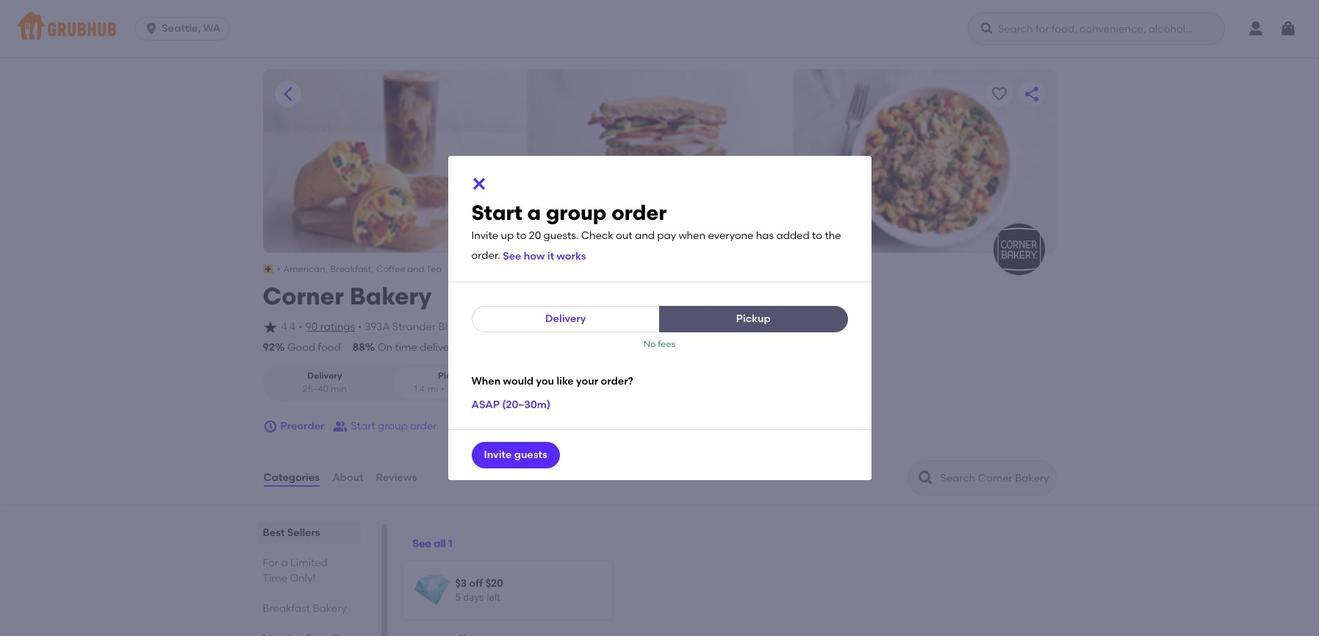 Task type: describe. For each thing, give the bounding box(es) containing it.
for
[[263, 557, 279, 569]]

works
[[557, 250, 586, 262]]

• left the 393a
[[358, 321, 362, 333]]

• american, breakfast, coffee and tea • $$
[[277, 264, 463, 274]]

good
[[287, 341, 316, 354]]

min inside pickup 1.4 mi • 20–30 min
[[476, 384, 492, 394]]

off
[[470, 577, 483, 589]]

caret left icon image
[[279, 85, 297, 103]]

delivery for delivery
[[546, 312, 586, 325]]

92
[[263, 341, 275, 354]]

blvd
[[439, 321, 460, 333]]

delivery
[[420, 341, 459, 354]]

reviews button
[[375, 451, 418, 504]]

would
[[503, 375, 534, 388]]

breakfast,
[[331, 264, 374, 274]]

group inside button
[[378, 420, 408, 432]]

option group containing delivery 25–40 min
[[263, 364, 515, 401]]

see for see how it works
[[503, 250, 522, 262]]

$3 off $20 5 days left
[[456, 577, 504, 603]]

days
[[464, 592, 484, 603]]

88
[[353, 341, 365, 354]]

time
[[263, 572, 288, 585]]

no fees
[[644, 339, 676, 349]]

start group order button
[[333, 413, 437, 440]]

393a
[[365, 321, 390, 333]]

delivery 25–40 min
[[303, 371, 347, 394]]

20
[[529, 229, 541, 242]]

breakfast
[[263, 602, 310, 615]]

asap
[[472, 398, 500, 411]]

a for start
[[528, 200, 541, 225]]

invite inside button
[[484, 448, 512, 461]]

check
[[582, 229, 614, 242]]

you
[[536, 375, 555, 388]]

categories
[[264, 471, 320, 484]]

food
[[318, 341, 341, 354]]

2955
[[519, 321, 543, 333]]

(206)
[[470, 321, 495, 333]]

start for a
[[472, 200, 523, 225]]

like
[[557, 375, 574, 388]]

good food
[[287, 341, 341, 354]]

invite guests
[[484, 448, 548, 461]]

about button
[[332, 451, 364, 504]]

• 393a strander blvd
[[358, 321, 460, 333]]

see how it works
[[503, 250, 586, 262]]

on time delivery
[[378, 341, 459, 354]]

asap (20–30m) button
[[472, 392, 551, 418]]

start for group
[[351, 420, 376, 432]]

when
[[679, 229, 706, 242]]

0 horizontal spatial and
[[408, 264, 425, 274]]

see all 1 button
[[413, 531, 453, 557]]

pay
[[658, 229, 677, 242]]

svg image inside preorder button
[[263, 419, 278, 434]]

2 to from the left
[[813, 229, 823, 242]]

see for see all 1
[[413, 537, 432, 550]]

all
[[434, 537, 446, 550]]

corner bakery
[[263, 282, 432, 311]]

order inside start a group order invite up to 20 guests. check out and pay when everyone has added to the order.
[[612, 200, 667, 225]]

5
[[456, 592, 461, 603]]

main navigation navigation
[[0, 0, 1320, 57]]

it
[[548, 250, 555, 262]]

delivery button
[[472, 306, 660, 332]]

how
[[524, 250, 545, 262]]

subscription pass image
[[263, 265, 274, 274]]

• inside pickup 1.4 mi • 20–30 min
[[441, 384, 445, 394]]

pickup for pickup 1.4 mi • 20–30 min
[[438, 371, 468, 381]]

4.4 • 90 ratings
[[281, 321, 355, 333]]

mi
[[428, 384, 438, 394]]

and inside start a group order invite up to 20 guests. check out and pay when everyone has added to the order.
[[635, 229, 655, 242]]

categories button
[[263, 451, 321, 504]]

your
[[577, 375, 599, 388]]

20–30
[[448, 384, 474, 394]]

4.4
[[281, 321, 296, 333]]

on
[[378, 341, 393, 354]]

rewards image
[[414, 573, 450, 608]]

asap (20–30m)
[[472, 398, 551, 411]]

guests
[[515, 448, 548, 461]]

seattle, wa button
[[135, 17, 236, 40]]

american,
[[283, 264, 328, 274]]

1
[[449, 537, 453, 550]]

coffee
[[377, 264, 405, 274]]

strander
[[393, 321, 436, 333]]

preorder button
[[263, 413, 325, 440]]



Task type: locate. For each thing, give the bounding box(es) containing it.
best
[[263, 527, 285, 539]]

best sellers
[[263, 527, 320, 539]]

tea
[[427, 264, 442, 274]]

and
[[635, 229, 655, 242], [408, 264, 425, 274]]

svg image
[[1280, 20, 1298, 38], [144, 21, 159, 36], [980, 21, 995, 36], [470, 175, 488, 193], [263, 320, 278, 335], [263, 419, 278, 434]]

and right out
[[635, 229, 655, 242]]

1 vertical spatial see
[[413, 537, 432, 550]]

delivery right 2955 on the bottom left of the page
[[546, 312, 586, 325]]

a up 20
[[528, 200, 541, 225]]

has
[[757, 229, 774, 242]]

pickup inside button
[[737, 312, 771, 325]]

delivery inside delivery button
[[546, 312, 586, 325]]

0 horizontal spatial group
[[378, 420, 408, 432]]

breakfast bakery
[[263, 602, 347, 615]]

to left 20
[[517, 229, 527, 242]]

order.
[[472, 250, 501, 262]]

start inside button
[[351, 420, 376, 432]]

group up guests.
[[546, 200, 607, 225]]

order down the 1.4
[[410, 420, 437, 432]]

see how it works button
[[503, 243, 586, 270]]

673-
[[497, 321, 519, 333]]

start right people icon
[[351, 420, 376, 432]]

svg image inside the seattle, wa button
[[144, 21, 159, 36]]

$20
[[486, 577, 504, 589]]

0 vertical spatial order
[[612, 200, 667, 225]]

invite left guests
[[484, 448, 512, 461]]

group inside start a group order invite up to 20 guests. check out and pay when everyone has added to the order.
[[546, 200, 607, 225]]

min inside the delivery 25–40 min
[[331, 384, 347, 394]]

0 horizontal spatial min
[[331, 384, 347, 394]]

1 to from the left
[[517, 229, 527, 242]]

0 vertical spatial invite
[[472, 229, 499, 242]]

1 horizontal spatial to
[[813, 229, 823, 242]]

for a limited time only!
[[263, 557, 328, 585]]

0 horizontal spatial pickup
[[438, 371, 468, 381]]

limited
[[290, 557, 328, 569]]

seattle, wa
[[162, 22, 221, 35]]

no
[[644, 339, 656, 349]]

1 vertical spatial order
[[410, 420, 437, 432]]

see
[[503, 250, 522, 262], [413, 537, 432, 550]]

to
[[517, 229, 527, 242], [813, 229, 823, 242]]

people icon image
[[333, 419, 348, 434]]

a inside start a group order invite up to 20 guests. check out and pay when everyone has added to the order.
[[528, 200, 541, 225]]

• left 90
[[299, 321, 303, 333]]

1 vertical spatial delivery
[[308, 371, 342, 381]]

invite guests button
[[472, 442, 560, 468]]

seattle,
[[162, 22, 201, 35]]

0 vertical spatial delivery
[[546, 312, 586, 325]]

1 horizontal spatial a
[[528, 200, 541, 225]]

a
[[528, 200, 541, 225], [281, 557, 288, 569]]

a inside for a limited time only!
[[281, 557, 288, 569]]

corner
[[263, 282, 344, 311]]

a right for
[[281, 557, 288, 569]]

start group order
[[351, 420, 437, 432]]

pickup for pickup
[[737, 312, 771, 325]]

start a group order invite up to 20 guests. check out and pay when everyone has added to the order.
[[472, 200, 842, 262]]

the
[[825, 229, 842, 242]]

guests.
[[544, 229, 579, 242]]

1 horizontal spatial and
[[635, 229, 655, 242]]

preorder
[[281, 420, 325, 432]]

out
[[616, 229, 633, 242]]

when would you like your order?
[[472, 375, 634, 388]]

0 vertical spatial bakery
[[350, 282, 432, 311]]

invite inside start a group order invite up to 20 guests. check out and pay when everyone has added to the order.
[[472, 229, 499, 242]]

save this restaurant image
[[991, 85, 1009, 103]]

1 horizontal spatial group
[[546, 200, 607, 225]]

0 vertical spatial start
[[472, 200, 523, 225]]

1 vertical spatial invite
[[484, 448, 512, 461]]

0 vertical spatial group
[[546, 200, 607, 225]]

start inside start a group order invite up to 20 guests. check out and pay when everyone has added to the order.
[[472, 200, 523, 225]]

0 vertical spatial see
[[503, 250, 522, 262]]

min up asap on the bottom of the page
[[476, 384, 492, 394]]

1 min from the left
[[331, 384, 347, 394]]

and left tea
[[408, 264, 425, 274]]

• left $$
[[448, 264, 451, 274]]

delivery
[[546, 312, 586, 325], [308, 371, 342, 381]]

group up reviews
[[378, 420, 408, 432]]

0 horizontal spatial order
[[410, 420, 437, 432]]

0 horizontal spatial a
[[281, 557, 288, 569]]

to left the
[[813, 229, 823, 242]]

time
[[395, 341, 418, 354]]

added
[[777, 229, 810, 242]]

sellers
[[287, 527, 320, 539]]

see all 1
[[413, 537, 453, 550]]

0 horizontal spatial start
[[351, 420, 376, 432]]

ratings
[[320, 321, 355, 333]]

order
[[612, 200, 667, 225], [410, 420, 437, 432]]

1 horizontal spatial see
[[503, 250, 522, 262]]

1 vertical spatial start
[[351, 420, 376, 432]]

1 vertical spatial pickup
[[438, 371, 468, 381]]

up
[[501, 229, 514, 242]]

Search Corner Bakery search field
[[939, 471, 1052, 485]]

0 vertical spatial pickup
[[737, 312, 771, 325]]

when
[[472, 375, 501, 388]]

a for for
[[281, 557, 288, 569]]

order inside button
[[410, 420, 437, 432]]

• right subscription pass icon in the left of the page
[[277, 264, 280, 274]]

start up up
[[472, 200, 523, 225]]

0 horizontal spatial to
[[517, 229, 527, 242]]

bakery for breakfast bakery
[[313, 602, 347, 615]]

1 vertical spatial and
[[408, 264, 425, 274]]

pickup
[[737, 312, 771, 325], [438, 371, 468, 381]]

0 horizontal spatial delivery
[[308, 371, 342, 381]]

min right 25–40
[[331, 384, 347, 394]]

0 vertical spatial and
[[635, 229, 655, 242]]

0 horizontal spatial see
[[413, 537, 432, 550]]

min
[[331, 384, 347, 394], [476, 384, 492, 394]]

$$
[[454, 264, 463, 274]]

order?
[[601, 375, 634, 388]]

0 vertical spatial a
[[528, 200, 541, 225]]

delivery up 25–40
[[308, 371, 342, 381]]

(20–30m)
[[502, 398, 551, 411]]

1 horizontal spatial order
[[612, 200, 667, 225]]

1 horizontal spatial delivery
[[546, 312, 586, 325]]

1 horizontal spatial start
[[472, 200, 523, 225]]

delivery inside the delivery 25–40 min
[[308, 371, 342, 381]]

1.4
[[414, 384, 425, 394]]

1 horizontal spatial bakery
[[350, 282, 432, 311]]

see down up
[[503, 250, 522, 262]]

1 horizontal spatial pickup
[[737, 312, 771, 325]]

everyone
[[708, 229, 754, 242]]

wa
[[203, 22, 221, 35]]

share icon image
[[1023, 85, 1041, 103]]

invite up order.
[[472, 229, 499, 242]]

pickup 1.4 mi • 20–30 min
[[414, 371, 492, 394]]

bakery down "only!"
[[313, 602, 347, 615]]

group
[[546, 200, 607, 225], [378, 420, 408, 432]]

order up out
[[612, 200, 667, 225]]

90
[[306, 321, 318, 333]]

(206) 673-2955
[[470, 321, 543, 333]]

1 vertical spatial group
[[378, 420, 408, 432]]

0 horizontal spatial bakery
[[313, 602, 347, 615]]

pickup button
[[660, 306, 848, 332]]

bakery down coffee
[[350, 282, 432, 311]]

about
[[333, 471, 364, 484]]

option group
[[263, 364, 515, 401]]

delivery for delivery 25–40 min
[[308, 371, 342, 381]]

see inside see all 1 button
[[413, 537, 432, 550]]

bakery for corner bakery
[[350, 282, 432, 311]]

search icon image
[[917, 469, 935, 487]]

1 vertical spatial bakery
[[313, 602, 347, 615]]

see inside see how it works button
[[503, 250, 522, 262]]

$3
[[456, 577, 467, 589]]

2 min from the left
[[476, 384, 492, 394]]

1 vertical spatial a
[[281, 557, 288, 569]]

• right mi
[[441, 384, 445, 394]]

pickup inside pickup 1.4 mi • 20–30 min
[[438, 371, 468, 381]]

1 horizontal spatial min
[[476, 384, 492, 394]]

see left all
[[413, 537, 432, 550]]

only!
[[290, 572, 316, 585]]

save this restaurant button
[[986, 81, 1013, 107]]

reviews
[[376, 471, 417, 484]]

•
[[277, 264, 280, 274], [448, 264, 451, 274], [299, 321, 303, 333], [358, 321, 362, 333], [441, 384, 445, 394]]

fees
[[658, 339, 676, 349]]



Task type: vqa. For each thing, say whether or not it's contained in the screenshot.
mi
yes



